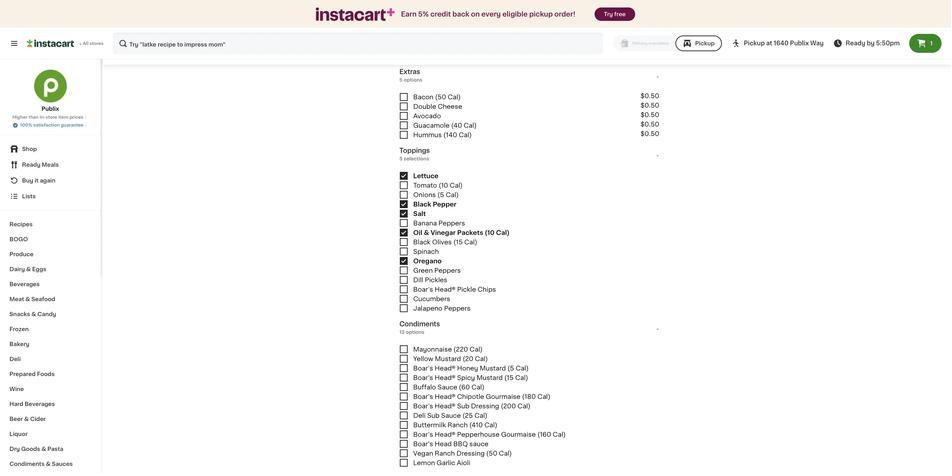Task type: vqa. For each thing, say whether or not it's contained in the screenshot.
signature
no



Task type: describe. For each thing, give the bounding box(es) containing it.
ready meals link
[[5, 157, 96, 173]]

1 vertical spatial beverages
[[25, 402, 55, 407]]

boar's for boar's head bbq sauce
[[413, 441, 433, 447]]

ranch for vegan
[[435, 450, 455, 457]]

meals
[[42, 162, 59, 168]]

banana
[[413, 220, 437, 226]]

condiments for &
[[9, 462, 45, 467]]

frozen link
[[5, 322, 96, 337]]

pickup at 1640 publix way button
[[732, 32, 824, 54]]

no
[[412, 52, 421, 58]]

shop link
[[5, 141, 96, 157]]

guacamole
[[413, 122, 450, 128]]

all stores
[[83, 41, 104, 46]]

cheese for no cheese
[[423, 52, 447, 58]]

snacks & candy link
[[5, 307, 96, 322]]

tomato
[[413, 182, 437, 188]]

green
[[413, 267, 433, 274]]

(160
[[538, 431, 551, 438]]

liquor
[[9, 432, 28, 437]]

onions (5 cal)
[[413, 192, 459, 198]]

condiments 13 options
[[400, 321, 440, 335]]

salt
[[413, 210, 426, 217]]

1 vertical spatial (5
[[508, 365, 514, 371]]

2 horizontal spatial sub
[[457, 403, 470, 409]]

black olives (15 cal)
[[413, 239, 477, 245]]

cheddar
[[412, 19, 439, 25]]

deli for deli sub sauce (25 cal)
[[413, 412, 426, 419]]

try free
[[604, 11, 626, 17]]

hard beverages
[[9, 402, 55, 407]]

Search field
[[114, 33, 603, 54]]

publix deli chicken tender sub $7.87 each
[[135, 41, 245, 56]]

stores
[[90, 41, 104, 46]]

earn 5% credit back on every eligible pickup order!
[[401, 11, 576, 17]]

(40
[[451, 122, 462, 128]]

publix logo image
[[33, 69, 68, 103]]

boar's for boar's head® honey mustard (5 cal)
[[413, 365, 433, 371]]

$0.50 for cheese
[[641, 102, 660, 108]]

bacon (50 cal)
[[413, 94, 461, 100]]

produce
[[9, 252, 34, 257]]

100%
[[20, 123, 32, 127]]

double cheese
[[413, 103, 462, 109]]

boar's for boar's head® pepperhouse gourmaise (160 cal)
[[413, 431, 433, 438]]

double
[[413, 103, 436, 109]]

pickles
[[425, 277, 448, 283]]

no cheese
[[412, 52, 447, 58]]

head® for honey
[[435, 365, 456, 371]]

& inside the dry goods & pasta link
[[41, 447, 46, 452]]

1 vertical spatial dressing
[[457, 450, 485, 457]]

0 horizontal spatial (15
[[454, 239, 463, 245]]

$0.50 for (50
[[641, 93, 660, 99]]

head® for pepperhouse
[[435, 431, 456, 438]]

condiments & sauces
[[9, 462, 73, 467]]

vegan
[[413, 450, 433, 457]]

deli inside publix deli chicken tender sub $7.87 each
[[159, 41, 173, 47]]

(180
[[522, 394, 536, 400]]

service type group
[[614, 36, 722, 51]]

cheddar (80 cal)
[[412, 19, 467, 25]]

head® for pickle
[[435, 286, 456, 293]]

pepper
[[433, 201, 457, 207]]

extras 5 options
[[400, 69, 423, 82]]

each
[[156, 49, 173, 56]]

boar's for boar's head® spicy mustard (15 cal)
[[413, 375, 433, 381]]

earn
[[401, 11, 417, 17]]

ready meals
[[22, 162, 59, 168]]

guacamole (40 cal)
[[413, 122, 477, 128]]

oil
[[413, 229, 423, 236]]

(80 for cheddar
[[441, 19, 452, 25]]

$0.50 for (140
[[641, 130, 660, 137]]

beverages link
[[5, 277, 96, 292]]

head® for chipotle
[[435, 394, 456, 400]]

yellow
[[413, 356, 434, 362]]

bbq
[[454, 441, 468, 447]]

1 vertical spatial (50
[[487, 450, 498, 457]]

ready for ready by 5:50pm
[[846, 40, 866, 46]]

& for oil
[[424, 229, 429, 236]]

tender
[[205, 41, 230, 47]]

head
[[435, 441, 452, 447]]

5%
[[418, 11, 429, 17]]

black for black pepper
[[413, 201, 431, 207]]

(410
[[470, 422, 483, 428]]

5 for toppings
[[400, 157, 403, 161]]

boar's for boar's head® sub dressing (200 cal)
[[413, 403, 433, 409]]

boar's head® sub dressing (200 cal)
[[413, 403, 531, 409]]

black for black olives (15 cal)
[[413, 239, 431, 245]]

banana peppers
[[413, 220, 465, 226]]

dry goods & pasta link
[[5, 442, 96, 457]]

publix for publix
[[41, 106, 59, 112]]

0 horizontal spatial (5
[[438, 192, 444, 198]]

& for dairy
[[26, 267, 31, 272]]

beverages inside "link"
[[9, 282, 40, 287]]

$7.87
[[135, 49, 153, 56]]

cider
[[30, 417, 46, 422]]

back
[[453, 11, 470, 17]]

peppers for jalapeno peppers
[[444, 305, 471, 311]]

tomato (10 cal)
[[413, 182, 463, 188]]

hard
[[9, 402, 23, 407]]

mustard for honey
[[480, 365, 506, 371]]

meat & seafood link
[[5, 292, 96, 307]]

1 vertical spatial sauce
[[441, 412, 461, 419]]

(20
[[463, 356, 474, 362]]

pickup button
[[676, 36, 722, 51]]

publix link
[[33, 69, 68, 113]]

wine
[[9, 387, 24, 392]]

0 vertical spatial sauce
[[438, 384, 458, 390]]

0 horizontal spatial (50
[[435, 94, 446, 100]]

lemon
[[413, 460, 435, 466]]

dairy & eggs
[[9, 267, 46, 272]]

vegan ranch dressing (50 cal)
[[413, 450, 512, 457]]

(70
[[432, 8, 442, 14]]

ranch for buttermilk
[[448, 422, 468, 428]]

(200
[[501, 403, 516, 409]]

gourmaise for chipotle
[[486, 394, 521, 400]]

eggs
[[32, 267, 46, 272]]

condiments & sauces link
[[5, 457, 96, 472]]

condiments for 13
[[400, 321, 440, 327]]

head® for spicy
[[435, 375, 456, 381]]

(25
[[463, 412, 473, 419]]

buffalo sauce (60 cal)
[[413, 384, 485, 390]]

satisfaction
[[33, 123, 60, 127]]

way
[[811, 40, 824, 46]]

dill
[[413, 277, 423, 283]]

hummus (140 cal)
[[413, 132, 472, 138]]

muenster (80 cal)
[[412, 30, 469, 36]]



Task type: locate. For each thing, give the bounding box(es) containing it.
0 vertical spatial condiments
[[400, 321, 440, 327]]

0 vertical spatial ready
[[846, 40, 866, 46]]

cucumbers
[[413, 296, 450, 302]]

options inside condiments 13 options
[[406, 330, 425, 335]]

peppers for green peppers
[[435, 267, 461, 274]]

2 horizontal spatial publix
[[790, 40, 809, 46]]

buy
[[22, 178, 33, 183]]

liquor link
[[5, 427, 96, 442]]

boar's head® honey mustard (5 cal)
[[413, 365, 529, 371]]

1 vertical spatial condiments
[[9, 462, 45, 467]]

1 horizontal spatial ready
[[846, 40, 866, 46]]

0 horizontal spatial (10
[[439, 182, 448, 188]]

1 boar's from the top
[[413, 286, 433, 293]]

& for meat
[[25, 297, 30, 302]]

4 boar's from the top
[[413, 394, 433, 400]]

0 vertical spatial (5
[[438, 192, 444, 198]]

0 vertical spatial sub
[[232, 41, 245, 47]]

mustard up boar's head® spicy mustard (15 cal) on the bottom of the page
[[480, 365, 506, 371]]

0 horizontal spatial ready
[[22, 162, 40, 168]]

& left candy
[[31, 312, 36, 317]]

black down the 'onions' on the left of the page
[[413, 201, 431, 207]]

5 left "selections"
[[400, 157, 403, 161]]

recipes link
[[5, 217, 96, 232]]

& right meat
[[25, 297, 30, 302]]

0 vertical spatial peppers
[[439, 220, 465, 226]]

& for snacks
[[31, 312, 36, 317]]

0 horizontal spatial condiments
[[9, 462, 45, 467]]

every
[[482, 11, 501, 17]]

head® up head
[[435, 431, 456, 438]]

2 head® from the top
[[435, 365, 456, 371]]

0 vertical spatial ranch
[[448, 422, 468, 428]]

frozen
[[9, 327, 29, 332]]

1 horizontal spatial pickup
[[744, 40, 765, 46]]

bakery
[[9, 342, 29, 347]]

olives
[[432, 239, 452, 245]]

black down oil
[[413, 239, 431, 245]]

pickup for pickup at 1640 publix way
[[744, 40, 765, 46]]

ready
[[846, 40, 866, 46], [22, 162, 40, 168]]

black pepper
[[413, 201, 457, 207]]

sub up (25 at the left of the page
[[457, 403, 470, 409]]

toppings 5 selections
[[400, 147, 430, 161]]

1 vertical spatial 5
[[400, 157, 403, 161]]

credit
[[431, 11, 451, 17]]

3 head® from the top
[[435, 375, 456, 381]]

sub up buttermilk
[[427, 412, 440, 419]]

1 vertical spatial mustard
[[480, 365, 506, 371]]

options down the 'extras'
[[404, 78, 423, 82]]

head® for sub
[[435, 403, 456, 409]]

0 vertical spatial (15
[[454, 239, 463, 245]]

sub inside publix deli chicken tender sub $7.87 each
[[232, 41, 245, 47]]

(60
[[459, 384, 470, 390]]

honey
[[457, 365, 478, 371]]

head® down pickles
[[435, 286, 456, 293]]

(15
[[454, 239, 463, 245], [505, 375, 514, 381]]

ready down shop
[[22, 162, 40, 168]]

0 vertical spatial (50
[[435, 94, 446, 100]]

2 5 from the top
[[400, 157, 403, 161]]

chicken
[[174, 41, 204, 47]]

lettuce
[[413, 173, 439, 179]]

deli down bakery
[[9, 357, 21, 362]]

publix inside popup button
[[790, 40, 809, 46]]

0 vertical spatial beverages
[[9, 282, 40, 287]]

bogo
[[9, 237, 28, 242]]

buttermilk
[[413, 422, 446, 428]]

1 horizontal spatial publix
[[135, 41, 157, 47]]

pasta
[[47, 447, 63, 452]]

black
[[413, 201, 431, 207], [413, 239, 431, 245]]

prepared foods link
[[5, 367, 96, 382]]

condiments inside 'link'
[[9, 462, 45, 467]]

4 head® from the top
[[435, 394, 456, 400]]

0 vertical spatial black
[[413, 201, 431, 207]]

wine link
[[5, 382, 96, 397]]

0 vertical spatial mustard
[[435, 356, 461, 362]]

5 inside toppings 5 selections
[[400, 157, 403, 161]]

0 horizontal spatial pickup
[[695, 41, 715, 46]]

(15 up (200
[[505, 375, 514, 381]]

1 vertical spatial black
[[413, 239, 431, 245]]

1 horizontal spatial (50
[[487, 450, 498, 457]]

(10 up onions (5 cal)
[[439, 182, 448, 188]]

pickup inside button
[[695, 41, 715, 46]]

1 horizontal spatial (5
[[508, 365, 514, 371]]

all stores link
[[27, 32, 104, 54]]

eligible
[[503, 11, 528, 17]]

foods
[[37, 372, 55, 377]]

publix up store
[[41, 106, 59, 112]]

deli up buttermilk
[[413, 412, 426, 419]]

higher than in-store item prices link
[[12, 114, 88, 121]]

1 vertical spatial (80
[[444, 30, 455, 36]]

options
[[404, 78, 423, 82], [406, 330, 425, 335]]

0 horizontal spatial publix
[[41, 106, 59, 112]]

6 head® from the top
[[435, 431, 456, 438]]

& right oil
[[424, 229, 429, 236]]

swiss (70 cal)
[[412, 8, 457, 14]]

6 boar's from the top
[[413, 431, 433, 438]]

2 black from the top
[[413, 239, 431, 245]]

& left sauces on the bottom left
[[46, 462, 51, 467]]

ranch up the garlic
[[435, 450, 455, 457]]

lists link
[[5, 189, 96, 204]]

condiments down goods
[[9, 462, 45, 467]]

1 horizontal spatial (15
[[505, 375, 514, 381]]

0 vertical spatial dressing
[[471, 403, 499, 409]]

(80
[[441, 19, 452, 25], [444, 30, 455, 36]]

boar's head® pepperhouse gourmaise (160 cal)
[[413, 431, 566, 438]]

goods
[[21, 447, 40, 452]]

ready by 5:50pm
[[846, 40, 900, 46]]

mustard down mayonnaise (220 cal)
[[435, 356, 461, 362]]

& left eggs
[[26, 267, 31, 272]]

pepperhouse
[[457, 431, 500, 438]]

boar's for boar's head® chipotle gourmaise (180 cal)
[[413, 394, 433, 400]]

deli
[[159, 41, 173, 47], [9, 357, 21, 362], [413, 412, 426, 419]]

pickup at 1640 publix way
[[744, 40, 824, 46]]

publix left 'way'
[[790, 40, 809, 46]]

mayonnaise
[[413, 346, 452, 352]]

1 head® from the top
[[435, 286, 456, 293]]

express icon image
[[316, 8, 395, 21]]

peppers for banana peppers
[[439, 220, 465, 226]]

again
[[40, 178, 55, 183]]

publix inside publix deli chicken tender sub $7.87 each
[[135, 41, 157, 47]]

prepared foods
[[9, 372, 55, 377]]

deli up the each
[[159, 41, 173, 47]]

(50 up double cheese
[[435, 94, 446, 100]]

pickup
[[744, 40, 765, 46], [695, 41, 715, 46]]

1 vertical spatial ranch
[[435, 450, 455, 457]]

seafood
[[31, 297, 55, 302]]

ready for ready meals
[[22, 162, 40, 168]]

0 vertical spatial deli
[[159, 41, 173, 47]]

0 vertical spatial 5
[[400, 78, 403, 82]]

2 horizontal spatial deli
[[413, 412, 426, 419]]

instacart logo image
[[27, 39, 74, 48]]

sauces
[[52, 462, 73, 467]]

5 $0.50 from the top
[[641, 130, 660, 137]]

sauce left (60
[[438, 384, 458, 390]]

0 vertical spatial options
[[404, 78, 423, 82]]

peppers up pickles
[[435, 267, 461, 274]]

pickup for pickup
[[695, 41, 715, 46]]

1 5 from the top
[[400, 78, 403, 82]]

(80 for muenster
[[444, 30, 455, 36]]

avocado
[[413, 113, 441, 119]]

beverages up cider
[[25, 402, 55, 407]]

condiments
[[400, 321, 440, 327], [9, 462, 45, 467]]

1 vertical spatial (15
[[505, 375, 514, 381]]

& left pasta
[[41, 447, 46, 452]]

mustard up boar's head® chipotle gourmaise (180 cal)
[[477, 375, 503, 381]]

options for extras
[[404, 78, 423, 82]]

ready left 'by'
[[846, 40, 866, 46]]

1640
[[774, 40, 789, 46]]

dressing
[[471, 403, 499, 409], [457, 450, 485, 457]]

& inside snacks & candy link
[[31, 312, 36, 317]]

gourmaise left (160
[[501, 431, 536, 438]]

1 vertical spatial options
[[406, 330, 425, 335]]

(5 down tomato (10 cal)
[[438, 192, 444, 198]]

options right 13
[[406, 330, 425, 335]]

& inside beer & cider 'link'
[[24, 417, 29, 422]]

5 boar's from the top
[[413, 403, 433, 409]]

beverages down dairy & eggs
[[9, 282, 40, 287]]

7 boar's from the top
[[413, 441, 433, 447]]

publix up $7.87
[[135, 41, 157, 47]]

5 down the 'extras'
[[400, 78, 403, 82]]

gourmaise up (200
[[486, 394, 521, 400]]

(80 down 'cheddar (80 cal)'
[[444, 30, 455, 36]]

5 head® from the top
[[435, 403, 456, 409]]

1
[[931, 41, 933, 46]]

5 inside extras 5 options
[[400, 78, 403, 82]]

ready inside popup button
[[22, 162, 40, 168]]

2 boar's from the top
[[413, 365, 433, 371]]

candy
[[37, 312, 56, 317]]

dairy & eggs link
[[5, 262, 96, 277]]

spicy
[[457, 375, 475, 381]]

boar's for boar's head® pickle chips
[[413, 286, 433, 293]]

head® up deli sub sauce (25 cal)
[[435, 403, 456, 409]]

peppers down boar's head® pickle chips
[[444, 305, 471, 311]]

1 vertical spatial gourmaise
[[501, 431, 536, 438]]

head® up the buffalo sauce (60 cal)
[[435, 375, 456, 381]]

3 boar's from the top
[[413, 375, 433, 381]]

(10
[[439, 182, 448, 188], [485, 229, 495, 236]]

& inside meat & seafood link
[[25, 297, 30, 302]]

0 vertical spatial cheese
[[423, 52, 447, 58]]

it
[[35, 178, 39, 183]]

& inside dairy & eggs link
[[26, 267, 31, 272]]

1 vertical spatial peppers
[[435, 267, 461, 274]]

beer & cider link
[[5, 412, 96, 427]]

chipotle
[[457, 394, 484, 400]]

None search field
[[113, 32, 603, 54]]

ready meals button
[[5, 157, 96, 173]]

$0.50 for (40
[[641, 121, 660, 127]]

higher than in-store item prices
[[12, 115, 83, 120]]

2 vertical spatial mustard
[[477, 375, 503, 381]]

bacon
[[413, 94, 434, 100]]

lists
[[22, 194, 36, 199]]

1 horizontal spatial sub
[[427, 412, 440, 419]]

(50 down "sauce"
[[487, 450, 498, 457]]

item
[[58, 115, 68, 120]]

hard beverages link
[[5, 397, 96, 412]]

buttermilk ranch (410 cal)
[[413, 422, 498, 428]]

1 vertical spatial sub
[[457, 403, 470, 409]]

aioli
[[457, 460, 471, 466]]

deli link
[[5, 352, 96, 367]]

& inside condiments & sauces 'link'
[[46, 462, 51, 467]]

pickup inside popup button
[[744, 40, 765, 46]]

& for beer
[[24, 417, 29, 422]]

1 black from the top
[[413, 201, 431, 207]]

(15 down "oil & vinegar packets (10 cal)"
[[454, 239, 463, 245]]

options for condiments
[[406, 330, 425, 335]]

2 vertical spatial sub
[[427, 412, 440, 419]]

2 $0.50 from the top
[[641, 102, 660, 108]]

1 $0.50 from the top
[[641, 93, 660, 99]]

(50
[[435, 94, 446, 100], [487, 450, 498, 457]]

3 $0.50 from the top
[[641, 112, 660, 118]]

0 vertical spatial (80
[[441, 19, 452, 25]]

hummus
[[413, 132, 442, 138]]

(10 right packets
[[485, 229, 495, 236]]

mustard for spicy
[[477, 375, 503, 381]]

boar's
[[413, 286, 433, 293], [413, 365, 433, 371], [413, 375, 433, 381], [413, 394, 433, 400], [413, 403, 433, 409], [413, 431, 433, 438], [413, 441, 433, 447]]

& for condiments
[[46, 462, 51, 467]]

0 vertical spatial (10
[[439, 182, 448, 188]]

0 horizontal spatial sub
[[232, 41, 245, 47]]

2 vertical spatial deli
[[413, 412, 426, 419]]

deli for deli
[[9, 357, 21, 362]]

toppings
[[400, 147, 430, 154]]

gourmaise for pepperhouse
[[501, 431, 536, 438]]

buy it again link
[[5, 173, 96, 189]]

5 for extras
[[400, 78, 403, 82]]

swiss
[[412, 8, 430, 14]]

1 horizontal spatial deli
[[159, 41, 173, 47]]

100% satisfaction guarantee button
[[12, 121, 88, 129]]

1 horizontal spatial condiments
[[400, 321, 440, 327]]

head® down yellow mustard (20 cal)
[[435, 365, 456, 371]]

2 vertical spatial peppers
[[444, 305, 471, 311]]

head® down the buffalo sauce (60 cal)
[[435, 394, 456, 400]]

peppers up vinegar
[[439, 220, 465, 226]]

dressing up the aioli
[[457, 450, 485, 457]]

dressing down boar's head® chipotle gourmaise (180 cal)
[[471, 403, 499, 409]]

cheese down the bacon (50 cal)
[[438, 103, 462, 109]]

1 vertical spatial cheese
[[438, 103, 462, 109]]

recipes
[[9, 222, 33, 227]]

1 vertical spatial (10
[[485, 229, 495, 236]]

1 horizontal spatial (10
[[485, 229, 495, 236]]

publix for publix deli chicken tender sub $7.87 each
[[135, 41, 157, 47]]

0 horizontal spatial deli
[[9, 357, 21, 362]]

condiments down the jalapeno
[[400, 321, 440, 327]]

bakery link
[[5, 337, 96, 352]]

1 vertical spatial ready
[[22, 162, 40, 168]]

sub right tender
[[232, 41, 245, 47]]

beer & cider
[[9, 417, 46, 422]]

yellow mustard (20 cal)
[[413, 356, 488, 362]]

options inside extras 5 options
[[404, 78, 423, 82]]

ranch down deli sub sauce (25 cal)
[[448, 422, 468, 428]]

dairy
[[9, 267, 25, 272]]

(5 up (200
[[508, 365, 514, 371]]

& right beer on the left bottom
[[24, 417, 29, 422]]

4 $0.50 from the top
[[641, 121, 660, 127]]

0 vertical spatial gourmaise
[[486, 394, 521, 400]]

pickle
[[457, 286, 476, 293]]

sauce up the buttermilk ranch (410 cal)
[[441, 412, 461, 419]]

1 button
[[910, 34, 942, 53]]

1 vertical spatial deli
[[9, 357, 21, 362]]

cheese for double cheese
[[438, 103, 462, 109]]

(80 down credit
[[441, 19, 452, 25]]

prices
[[69, 115, 83, 120]]

cheese right no
[[423, 52, 447, 58]]



